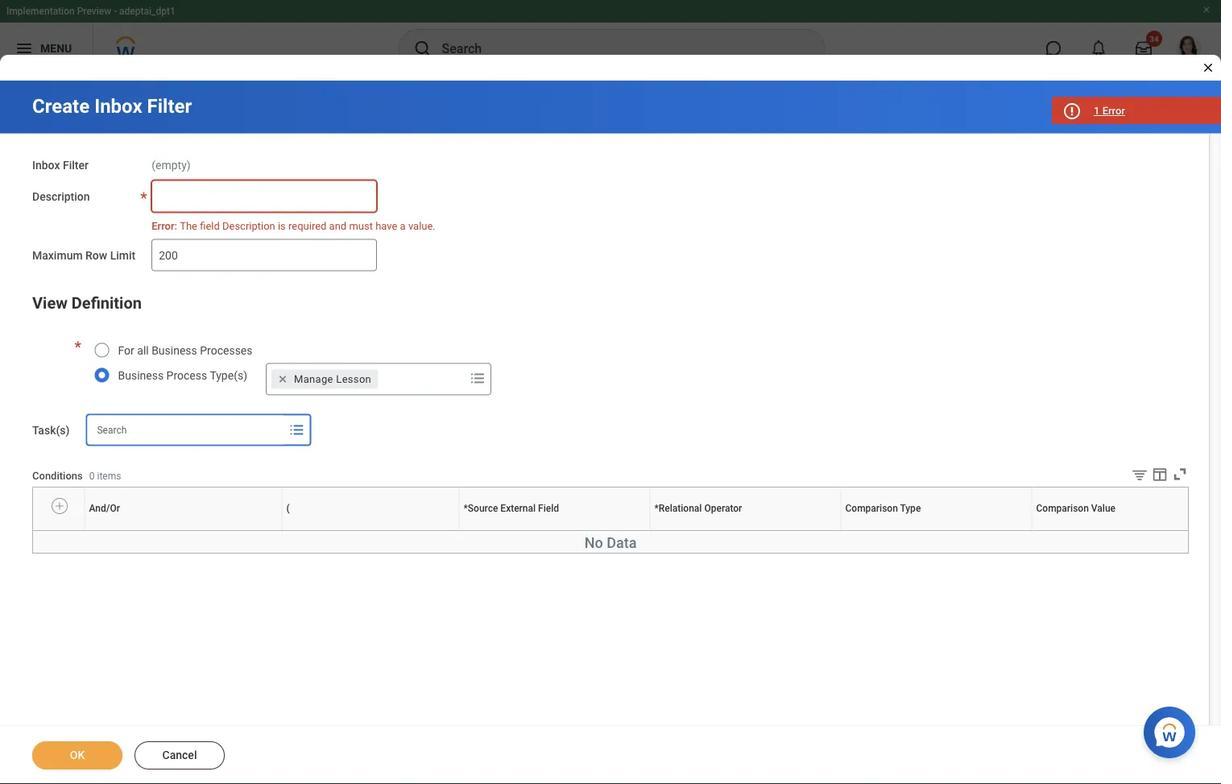 Task type: vqa. For each thing, say whether or not it's contained in the screenshot.
Implementation Preview -   adeptai_dpt1
yes



Task type: locate. For each thing, give the bounding box(es) containing it.
1 horizontal spatial description
[[222, 219, 275, 231]]

description left is on the left
[[222, 219, 275, 231]]

1 vertical spatial operator
[[746, 530, 749, 531]]

data
[[607, 534, 637, 551]]

field
[[538, 503, 559, 514], [556, 530, 558, 531]]

0 vertical spatial field
[[538, 503, 559, 514]]

0 vertical spatial value
[[1092, 503, 1116, 514]]

field up source external field button
[[538, 503, 559, 514]]

and/or
[[89, 503, 120, 514], [182, 530, 184, 531]]

ok
[[70, 749, 85, 762]]

0 horizontal spatial and/or
[[89, 503, 120, 514]]

0 horizontal spatial external
[[501, 503, 536, 514]]

description down inbox filter
[[32, 190, 90, 203]]

implementation preview -   adeptai_dpt1
[[6, 6, 176, 17]]

0 vertical spatial relational
[[659, 503, 702, 514]]

0 vertical spatial filter
[[147, 95, 192, 118]]

1 horizontal spatial *
[[655, 503, 659, 514]]

0 vertical spatial source
[[468, 503, 498, 514]]

1 vertical spatial prompts image
[[287, 420, 307, 440]]

1 horizontal spatial and/or
[[182, 530, 184, 531]]

value up the "comparison value" 'column header' in the right bottom of the page
[[1092, 503, 1116, 514]]

0 vertical spatial and/or
[[89, 503, 120, 514]]

relational down * relational operator
[[742, 530, 745, 531]]

1 vertical spatial filter
[[63, 158, 89, 172]]

0 vertical spatial prompts image
[[468, 369, 488, 388]]

business
[[152, 344, 197, 358], [118, 369, 164, 382]]

business up "business process type(s)"
[[152, 344, 197, 358]]

field inside the row element
[[538, 503, 559, 514]]

search image
[[413, 39, 432, 58]]

manage
[[294, 373, 333, 385]]

0 horizontal spatial source
[[468, 503, 498, 514]]

definition
[[72, 294, 142, 313]]

0 horizontal spatial filter
[[63, 158, 89, 172]]

relational up and/or ( source external field relational operator comparison type comparison value
[[659, 503, 702, 514]]

0 vertical spatial external
[[501, 503, 536, 514]]

business process type(s)
[[118, 369, 247, 382]]

0 horizontal spatial (
[[286, 503, 290, 514]]

operator
[[705, 503, 742, 514], [746, 530, 749, 531]]

click to view/edit grid preferences image
[[1151, 465, 1169, 483]]

(
[[286, 503, 290, 514], [370, 530, 370, 531]]

*
[[464, 503, 468, 514], [655, 503, 659, 514]]

1 horizontal spatial relational
[[742, 530, 745, 531]]

source
[[468, 503, 498, 514], [551, 530, 553, 531]]

a
[[400, 219, 406, 231]]

value
[[1092, 503, 1116, 514], [1140, 530, 1142, 531]]

create inbox filter main content
[[0, 81, 1222, 784]]

1 horizontal spatial prompts image
[[468, 369, 488, 388]]

external
[[501, 503, 536, 514], [553, 530, 556, 531]]

select to filter grid data image
[[1131, 466, 1149, 483]]

2 * from the left
[[655, 503, 659, 514]]

field
[[200, 219, 220, 231]]

0 horizontal spatial value
[[1092, 503, 1116, 514]]

field down * source external field
[[556, 530, 558, 531]]

1 vertical spatial external
[[553, 530, 556, 531]]

the
[[180, 219, 197, 231]]

view
[[32, 294, 68, 313]]

workday assistant region
[[1144, 700, 1202, 758]]

inbox
[[94, 95, 142, 118], [32, 158, 60, 172]]

0 horizontal spatial operator
[[705, 503, 742, 514]]

1 horizontal spatial operator
[[746, 530, 749, 531]]

0 horizontal spatial description
[[32, 190, 90, 203]]

inbox down the create at top
[[32, 158, 60, 172]]

toolbar
[[1119, 465, 1189, 487]]

1 vertical spatial (
[[370, 530, 370, 531]]

0 vertical spatial operator
[[705, 503, 742, 514]]

Task(s) field
[[87, 416, 286, 445]]

and/or inside the row element
[[89, 503, 120, 514]]

task(s)
[[32, 424, 70, 437]]

0 horizontal spatial type
[[900, 503, 921, 514]]

0 vertical spatial inbox
[[94, 95, 142, 118]]

0 horizontal spatial inbox
[[32, 158, 60, 172]]

inbox right the create at top
[[94, 95, 142, 118]]

filter up (empty)
[[147, 95, 192, 118]]

0 horizontal spatial prompts image
[[287, 420, 307, 440]]

filter
[[147, 95, 192, 118], [63, 158, 89, 172]]

prompts image
[[468, 369, 488, 388], [287, 420, 307, 440]]

relational
[[659, 503, 702, 514], [742, 530, 745, 531]]

1 vertical spatial value
[[1140, 530, 1142, 531]]

1 horizontal spatial value
[[1140, 530, 1142, 531]]

0 horizontal spatial relational
[[659, 503, 702, 514]]

* for source
[[464, 503, 468, 514]]

( button
[[370, 530, 371, 531]]

maximum
[[32, 249, 83, 262]]

filter down the create at top
[[63, 158, 89, 172]]

processes
[[200, 344, 253, 358]]

type
[[900, 503, 921, 514], [938, 530, 940, 531]]

0 vertical spatial type
[[900, 503, 921, 514]]

row
[[85, 249, 107, 262]]

implementation
[[6, 6, 75, 17]]

comparison value column header
[[1032, 530, 1222, 532]]

0 horizontal spatial *
[[464, 503, 468, 514]]

x small image
[[275, 371, 291, 387]]

1 vertical spatial type
[[938, 530, 940, 531]]

cancel button
[[135, 741, 225, 770]]

comparison
[[846, 503, 898, 514], [1037, 503, 1089, 514], [933, 530, 938, 531], [1136, 530, 1140, 531]]

1 horizontal spatial source
[[551, 530, 553, 531]]

manage lesson element
[[294, 372, 372, 387]]

preview
[[77, 6, 111, 17]]

close create inbox filter image
[[1202, 61, 1215, 74]]

1
[[1094, 105, 1100, 117]]

lesson
[[336, 373, 372, 385]]

ok button
[[32, 741, 122, 770]]

1 horizontal spatial filter
[[147, 95, 192, 118]]

1 horizontal spatial inbox
[[94, 95, 142, 118]]

is
[[278, 219, 286, 231]]

operator inside the row element
[[705, 503, 742, 514]]

1 * from the left
[[464, 503, 468, 514]]

relational operator button
[[742, 530, 750, 531]]

implementation preview -   adeptai_dpt1 banner
[[0, 0, 1222, 74]]

1 vertical spatial and/or
[[182, 530, 184, 531]]

value down select to filter grid data icon
[[1140, 530, 1142, 531]]

* for relational
[[655, 503, 659, 514]]

0 vertical spatial description
[[32, 190, 90, 203]]

view definition
[[32, 294, 142, 313]]

view definition button
[[32, 294, 142, 313]]

0 vertical spatial (
[[286, 503, 290, 514]]

no
[[585, 534, 603, 551]]

* relational operator
[[655, 503, 742, 514]]

1 vertical spatial field
[[556, 530, 558, 531]]

error:
[[152, 219, 177, 231]]

business down all
[[118, 369, 164, 382]]

description
[[32, 190, 90, 203], [222, 219, 275, 231]]

Maximum Row Limit text field
[[152, 239, 377, 271]]



Task type: describe. For each thing, give the bounding box(es) containing it.
1 horizontal spatial type
[[938, 530, 940, 531]]

error
[[1103, 105, 1126, 117]]

required
[[288, 219, 327, 231]]

source external field button
[[551, 530, 559, 531]]

1 error
[[1094, 105, 1126, 117]]

comparison type button
[[933, 530, 940, 531]]

toolbar inside the view definition group
[[1119, 465, 1189, 487]]

cancel
[[162, 749, 197, 762]]

exclamation image
[[1066, 106, 1078, 118]]

maximum row limit
[[32, 249, 136, 262]]

comparison type
[[846, 503, 921, 514]]

Description text field
[[152, 180, 377, 212]]

and/or for and/or ( source external field relational operator comparison type comparison value
[[182, 530, 184, 531]]

adeptai_dpt1
[[119, 6, 176, 17]]

conditions 0 items
[[32, 470, 121, 482]]

must
[[349, 219, 373, 231]]

type(s)
[[210, 369, 247, 382]]

(empty)
[[152, 158, 191, 172]]

1 vertical spatial description
[[222, 219, 275, 231]]

create inbox filter
[[32, 95, 192, 118]]

comparison value
[[1037, 503, 1116, 514]]

view definition group
[[32, 291, 1222, 553]]

1 vertical spatial inbox
[[32, 158, 60, 172]]

and/or button
[[182, 530, 185, 531]]

error: the field description is required and must have a value.
[[152, 219, 436, 231]]

notifications large image
[[1091, 40, 1107, 56]]

0
[[89, 471, 95, 482]]

limit
[[110, 249, 136, 262]]

1 vertical spatial business
[[118, 369, 164, 382]]

type inside the row element
[[900, 503, 921, 514]]

1 vertical spatial relational
[[742, 530, 745, 531]]

create inbox filter dialog
[[0, 0, 1222, 784]]

no data
[[585, 534, 637, 551]]

fullscreen image
[[1172, 465, 1189, 483]]

inbox large image
[[1136, 40, 1152, 56]]

1 horizontal spatial external
[[553, 530, 556, 531]]

inbox filter
[[32, 158, 89, 172]]

-
[[114, 6, 117, 17]]

for all business processes
[[118, 344, 253, 358]]

0 vertical spatial business
[[152, 344, 197, 358]]

for
[[118, 344, 134, 358]]

source inside the row element
[[468, 503, 498, 514]]

relational inside the row element
[[659, 503, 702, 514]]

plus image
[[54, 499, 65, 513]]

manage lesson
[[294, 373, 372, 385]]

close environment banner image
[[1202, 5, 1212, 15]]

process
[[166, 369, 207, 382]]

conditions
[[32, 470, 83, 482]]

external inside the row element
[[501, 503, 536, 514]]

1 error button
[[1052, 97, 1222, 124]]

create
[[32, 95, 90, 118]]

( inside the row element
[[286, 503, 290, 514]]

value.
[[408, 219, 436, 231]]

all
[[137, 344, 149, 358]]

1 horizontal spatial (
[[370, 530, 370, 531]]

items
[[97, 471, 121, 482]]

and
[[329, 219, 347, 231]]

value inside the row element
[[1092, 503, 1116, 514]]

* source external field
[[464, 503, 559, 514]]

1 vertical spatial source
[[551, 530, 553, 531]]

profile logan mcneil element
[[1167, 31, 1212, 66]]

prompts image for task(s)
[[287, 420, 307, 440]]

and/or ( source external field relational operator comparison type comparison value
[[182, 530, 1142, 531]]

and/or for and/or
[[89, 503, 120, 514]]

prompts image for business process type(s)
[[468, 369, 488, 388]]

manage lesson, press delete to clear value. option
[[272, 370, 378, 389]]

row element
[[33, 487, 1222, 530]]

have
[[376, 219, 398, 231]]



